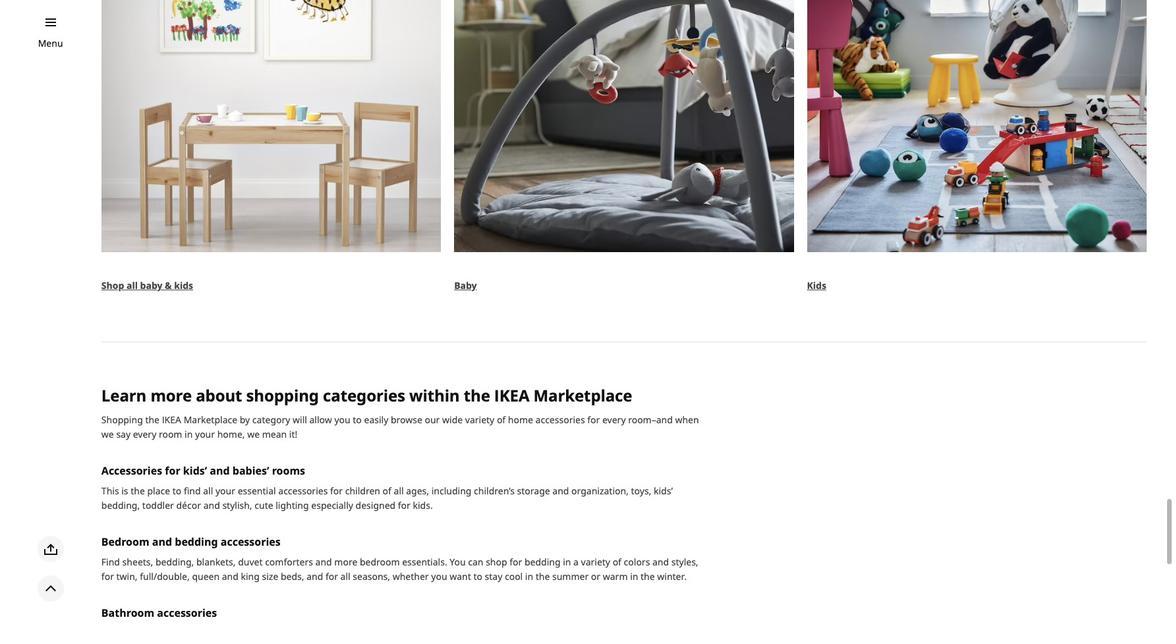Task type: vqa. For each thing, say whether or not it's contained in the screenshot.
the bottom you
yes



Task type: describe. For each thing, give the bounding box(es) containing it.
size
[[262, 571, 278, 583]]

bedding, inside bedroom and bedding accessories find sheets, bedding, blankets, duvet comforters and more bedroom essentials. you can shop for bedding in a variety of colors and styles, for twin, full/double, queen and king size beds, and for all seasons, whether you want to stay cool in the summer or warm in the winter.
[[156, 556, 194, 569]]

bedroom and bedding accessories find sheets, bedding, blankets, duvet comforters and more bedroom essentials. you can shop for bedding in a variety of colors and styles, for twin, full/double, queen and king size beds, and for all seasons, whether you want to stay cool in the summer or warm in the winter.
[[101, 535, 698, 583]]

accessories
[[101, 464, 162, 478]]

shop
[[101, 279, 124, 292]]

about
[[196, 385, 242, 407]]

of inside shopping the ikea marketplace by category will allow you to easily browse our wide variety of home accessories for every room–and when we say every room in your home, we mean it!
[[497, 414, 506, 426]]

whether
[[393, 571, 429, 583]]

learn
[[101, 385, 146, 407]]

organization,
[[572, 485, 629, 497]]

lighting
[[276, 499, 309, 512]]

0 horizontal spatial more
[[151, 385, 192, 407]]

comforters
[[265, 556, 313, 569]]

you inside bedroom and bedding accessories find sheets, bedding, blankets, duvet comforters and more bedroom essentials. you can shop for bedding in a variety of colors and styles, for twin, full/double, queen and king size beds, and for all seasons, whether you want to stay cool in the summer or warm in the winter.
[[431, 571, 447, 583]]

this
[[101, 485, 119, 497]]

children
[[345, 485, 380, 497]]

2 we from the left
[[247, 428, 260, 441]]

to inside shopping the ikea marketplace by category will allow you to easily browse our wide variety of home accessories for every room–and when we say every room in your home, we mean it!
[[353, 414, 362, 426]]

children's
[[474, 485, 515, 497]]

to inside accessories for kids' and babies' rooms this is the place to find all your essential accessories for children of all ages, including children's storage and organization, toys, kids' bedding, toddler décor and stylish, cute lighting especially designed for kids.
[[173, 485, 181, 497]]

kids toys on playmat next to color plastic kids furniture. image
[[807, 0, 1147, 253]]

bedroom
[[360, 556, 400, 569]]

is
[[121, 485, 128, 497]]

seasons,
[[353, 571, 390, 583]]

for up the 'cool'
[[510, 556, 522, 569]]

browse
[[391, 414, 422, 426]]

menu button
[[38, 36, 63, 51]]

kids
[[807, 279, 827, 292]]

cool
[[505, 571, 523, 583]]

0 horizontal spatial bedding
[[175, 535, 218, 550]]

wide
[[442, 414, 463, 426]]

mean
[[262, 428, 287, 441]]

categories
[[323, 385, 405, 407]]

including
[[432, 485, 472, 497]]

say
[[116, 428, 131, 441]]

your inside shopping the ikea marketplace by category will allow you to easily browse our wide variety of home accessories for every room–and when we say every room in your home, we mean it!
[[195, 428, 215, 441]]

shopping the ikea marketplace by category will allow you to easily browse our wide variety of home accessories for every room–and when we say every room in your home, we mean it!
[[101, 414, 699, 441]]

queen
[[192, 571, 220, 583]]

of inside bedroom and bedding accessories find sheets, bedding, blankets, duvet comforters and more bedroom essentials. you can shop for bedding in a variety of colors and styles, for twin, full/double, queen and king size beds, and for all seasons, whether you want to stay cool in the summer or warm in the winter.
[[613, 556, 622, 569]]

toys,
[[631, 485, 651, 497]]

shopping
[[246, 385, 319, 407]]

especially
[[311, 499, 353, 512]]

our
[[425, 414, 440, 426]]

shop
[[486, 556, 507, 569]]

in left a
[[563, 556, 571, 569]]

room–and
[[628, 414, 673, 426]]

and right comforters
[[315, 556, 332, 569]]

essentials.
[[402, 556, 447, 569]]

for up especially
[[330, 485, 343, 497]]

0 vertical spatial every
[[602, 414, 626, 426]]

variety inside shopping the ikea marketplace by category will allow you to easily browse our wide variety of home accessories for every room–and when we say every room in your home, we mean it!
[[465, 414, 495, 426]]

1 vertical spatial kids'
[[654, 485, 673, 497]]

baby
[[140, 279, 162, 292]]

home,
[[217, 428, 245, 441]]

1 we from the left
[[101, 428, 114, 441]]

babies'
[[233, 464, 269, 478]]

warm
[[603, 571, 628, 583]]

and right beds,
[[307, 571, 323, 583]]

for inside shopping the ikea marketplace by category will allow you to easily browse our wide variety of home accessories for every room–and when we say every room in your home, we mean it!
[[587, 414, 600, 426]]

find
[[101, 556, 120, 569]]

styles,
[[672, 556, 698, 569]]

to inside bedroom and bedding accessories find sheets, bedding, blankets, duvet comforters and more bedroom essentials. you can shop for bedding in a variety of colors and styles, for twin, full/double, queen and king size beds, and for all seasons, whether you want to stay cool in the summer or warm in the winter.
[[474, 571, 482, 583]]

can
[[468, 556, 483, 569]]

0 horizontal spatial kids'
[[183, 464, 207, 478]]

room
[[159, 428, 182, 441]]

blankets,
[[196, 556, 236, 569]]

winter.
[[657, 571, 687, 583]]

learn more about shopping categories within the ikea marketplace
[[101, 385, 632, 407]]

0 vertical spatial ikea
[[494, 385, 530, 407]]

in inside shopping the ikea marketplace by category will allow you to easily browse our wide variety of home accessories for every room–and when we say every room in your home, we mean it!
[[185, 428, 193, 441]]

allow
[[309, 414, 332, 426]]

accessories for kids' and babies' rooms this is the place to find all your essential accessories for children of all ages, including children's storage and organization, toys, kids' bedding, toddler décor and stylish, cute lighting especially designed for kids.
[[101, 464, 673, 512]]

bedding, inside accessories for kids' and babies' rooms this is the place to find all your essential accessories for children of all ages, including children's storage and organization, toys, kids' bedding, toddler décor and stylish, cute lighting especially designed for kids.
[[101, 499, 140, 512]]

kids link
[[807, 279, 827, 292]]

rooms
[[272, 464, 305, 478]]

by
[[240, 414, 250, 426]]

the left the summer
[[536, 571, 550, 583]]

shop all baby & kids
[[101, 279, 193, 292]]

bedroom
[[101, 535, 149, 550]]

it!
[[289, 428, 297, 441]]

the right within
[[464, 385, 490, 407]]

kid furniture including kids dining room set & picture frames holding their artwork. image
[[101, 0, 441, 253]]

marketplace inside shopping the ikea marketplace by category will allow you to easily browse our wide variety of home accessories for every room–and when we say every room in your home, we mean it!
[[184, 414, 237, 426]]

baby link
[[454, 279, 477, 292]]

the down colors
[[641, 571, 655, 583]]



Task type: locate. For each thing, give the bounding box(es) containing it.
accessories inside shopping the ikea marketplace by category will allow you to easily browse our wide variety of home accessories for every room–and when we say every room in your home, we mean it!
[[536, 414, 585, 426]]

bedding up the summer
[[525, 556, 561, 569]]

beds,
[[281, 571, 304, 583]]

of inside accessories for kids' and babies' rooms this is the place to find all your essential accessories for children of all ages, including children's storage and organization, toys, kids' bedding, toddler décor and stylish, cute lighting especially designed for kids.
[[383, 485, 391, 497]]

1 horizontal spatial of
[[497, 414, 506, 426]]

bathroom accessories
[[101, 606, 220, 621]]

for right beds,
[[326, 571, 338, 583]]

more inside bedroom and bedding accessories find sheets, bedding, blankets, duvet comforters and more bedroom essentials. you can shop for bedding in a variety of colors and styles, for twin, full/double, queen and king size beds, and for all seasons, whether you want to stay cool in the summer or warm in the winter.
[[334, 556, 357, 569]]

1 horizontal spatial kids'
[[654, 485, 673, 497]]

2 vertical spatial to
[[474, 571, 482, 583]]

and right décor at bottom left
[[203, 499, 220, 512]]

your left home, on the bottom left of page
[[195, 428, 215, 441]]

1 vertical spatial more
[[334, 556, 357, 569]]

1 horizontal spatial every
[[602, 414, 626, 426]]

1 vertical spatial every
[[133, 428, 156, 441]]

bedding, up full/double,
[[156, 556, 194, 569]]

0 vertical spatial more
[[151, 385, 192, 407]]

2 horizontal spatial to
[[474, 571, 482, 583]]

to left find at the bottom of the page
[[173, 485, 181, 497]]

0 vertical spatial bedding,
[[101, 499, 140, 512]]

we left say
[[101, 428, 114, 441]]

all left baby
[[127, 279, 138, 292]]

accessories
[[536, 414, 585, 426], [278, 485, 328, 497], [221, 535, 281, 550], [157, 606, 217, 621]]

0 horizontal spatial of
[[383, 485, 391, 497]]

1 vertical spatial marketplace
[[184, 414, 237, 426]]

find
[[184, 485, 201, 497]]

and left babies'
[[210, 464, 230, 478]]

bathroom
[[101, 606, 154, 621]]

0 horizontal spatial every
[[133, 428, 156, 441]]

variety up or
[[581, 556, 610, 569]]

and up winter.
[[653, 556, 669, 569]]

kids' right toys,
[[654, 485, 673, 497]]

1 vertical spatial you
[[431, 571, 447, 583]]

the inside accessories for kids' and babies' rooms this is the place to find all your essential accessories for children of all ages, including children's storage and organization, toys, kids' bedding, toddler décor and stylish, cute lighting especially designed for kids.
[[131, 485, 145, 497]]

2 vertical spatial of
[[613, 556, 622, 569]]

1 horizontal spatial variety
[[581, 556, 610, 569]]

storage
[[517, 485, 550, 497]]

in
[[185, 428, 193, 441], [563, 556, 571, 569], [525, 571, 533, 583], [630, 571, 638, 583]]

variety
[[465, 414, 495, 426], [581, 556, 610, 569]]

accessories down queen
[[157, 606, 217, 621]]

sheets,
[[122, 556, 153, 569]]

0 vertical spatial to
[[353, 414, 362, 426]]

bedding, down is
[[101, 499, 140, 512]]

more up room
[[151, 385, 192, 407]]

and up the sheets,
[[152, 535, 172, 550]]

twin,
[[116, 571, 138, 583]]

stay
[[485, 571, 502, 583]]

essential
[[238, 485, 276, 497]]

accessories up lighting
[[278, 485, 328, 497]]

to
[[353, 414, 362, 426], [173, 485, 181, 497], [474, 571, 482, 583]]

colors
[[624, 556, 650, 569]]

for
[[587, 414, 600, 426], [165, 464, 180, 478], [330, 485, 343, 497], [398, 499, 411, 512], [510, 556, 522, 569], [101, 571, 114, 583], [326, 571, 338, 583]]

all left ages,
[[394, 485, 404, 497]]

all
[[127, 279, 138, 292], [203, 485, 213, 497], [394, 485, 404, 497], [341, 571, 350, 583]]

and
[[210, 464, 230, 478], [553, 485, 569, 497], [203, 499, 220, 512], [152, 535, 172, 550], [315, 556, 332, 569], [653, 556, 669, 569], [222, 571, 239, 583], [307, 571, 323, 583]]

ikea up home
[[494, 385, 530, 407]]

in down colors
[[630, 571, 638, 583]]

in right the 'cool'
[[525, 571, 533, 583]]

you right the 'allow'
[[334, 414, 350, 426]]

0 vertical spatial marketplace
[[534, 385, 632, 407]]

easily
[[364, 414, 388, 426]]

0 horizontal spatial marketplace
[[184, 414, 237, 426]]

in right room
[[185, 428, 193, 441]]

you inside shopping the ikea marketplace by category will allow you to easily browse our wide variety of home accessories for every room–and when we say every room in your home, we mean it!
[[334, 414, 350, 426]]

1 horizontal spatial ikea
[[494, 385, 530, 407]]

marketplace
[[534, 385, 632, 407], [184, 414, 237, 426]]

will
[[293, 414, 307, 426]]

for left room–and
[[587, 414, 600, 426]]

kids.
[[413, 499, 433, 512]]

1 horizontal spatial we
[[247, 428, 260, 441]]

2 horizontal spatial of
[[613, 556, 622, 569]]

all left seasons,
[[341, 571, 350, 583]]

0 vertical spatial kids'
[[183, 464, 207, 478]]

ages,
[[406, 485, 429, 497]]

1 vertical spatial bedding,
[[156, 556, 194, 569]]

1 horizontal spatial marketplace
[[534, 385, 632, 407]]

accessories right home
[[536, 414, 585, 426]]

0 horizontal spatial you
[[334, 414, 350, 426]]

1 horizontal spatial you
[[431, 571, 447, 583]]

bedding
[[175, 535, 218, 550], [525, 556, 561, 569]]

we
[[101, 428, 114, 441], [247, 428, 260, 441]]

0 vertical spatial bedding
[[175, 535, 218, 550]]

you
[[334, 414, 350, 426], [431, 571, 447, 583]]

0 vertical spatial of
[[497, 414, 506, 426]]

full/double,
[[140, 571, 190, 583]]

accessories up duvet
[[221, 535, 281, 550]]

you down essentials.
[[431, 571, 447, 583]]

the right is
[[131, 485, 145, 497]]

menu
[[38, 37, 63, 49]]

the up room
[[145, 414, 160, 426]]

the
[[464, 385, 490, 407], [145, 414, 160, 426], [131, 485, 145, 497], [536, 571, 550, 583], [641, 571, 655, 583]]

the inside shopping the ikea marketplace by category will allow you to easily browse our wide variety of home accessories for every room–and when we say every room in your home, we mean it!
[[145, 414, 160, 426]]

more up seasons,
[[334, 556, 357, 569]]

all right find at the bottom of the page
[[203, 485, 213, 497]]

every right say
[[133, 428, 156, 441]]

0 vertical spatial variety
[[465, 414, 495, 426]]

1 horizontal spatial to
[[353, 414, 362, 426]]

1 vertical spatial variety
[[581, 556, 610, 569]]

0 horizontal spatial variety
[[465, 414, 495, 426]]

your up stylish, in the bottom left of the page
[[216, 485, 235, 497]]

you
[[450, 556, 466, 569]]

kids'
[[183, 464, 207, 478], [654, 485, 673, 497]]

designed
[[356, 499, 396, 512]]

comfy fabric baby mobile with fun toys. image
[[454, 0, 794, 253]]

1 horizontal spatial more
[[334, 556, 357, 569]]

or
[[591, 571, 601, 583]]

1 vertical spatial of
[[383, 485, 391, 497]]

home
[[508, 414, 533, 426]]

want
[[450, 571, 471, 583]]

shop all baby & kids link
[[101, 279, 193, 292]]

within
[[409, 385, 460, 407]]

stylish,
[[222, 499, 252, 512]]

more
[[151, 385, 192, 407], [334, 556, 357, 569]]

kids
[[174, 279, 193, 292]]

of up 'warm'
[[613, 556, 622, 569]]

for down find
[[101, 571, 114, 583]]

0 horizontal spatial bedding,
[[101, 499, 140, 512]]

cute
[[255, 499, 273, 512]]

accessories inside accessories for kids' and babies' rooms this is the place to find all your essential accessories for children of all ages, including children's storage and organization, toys, kids' bedding, toddler décor and stylish, cute lighting especially designed for kids.
[[278, 485, 328, 497]]

0 horizontal spatial ikea
[[162, 414, 181, 426]]

category
[[252, 414, 290, 426]]

variety inside bedroom and bedding accessories find sheets, bedding, blankets, duvet comforters and more bedroom essentials. you can shop for bedding in a variety of colors and styles, for twin, full/double, queen and king size beds, and for all seasons, whether you want to stay cool in the summer or warm in the winter.
[[581, 556, 610, 569]]

of up designed
[[383, 485, 391, 497]]

ikea up room
[[162, 414, 181, 426]]

your inside accessories for kids' and babies' rooms this is the place to find all your essential accessories for children of all ages, including children's storage and organization, toys, kids' bedding, toddler décor and stylish, cute lighting especially designed for kids.
[[216, 485, 235, 497]]

1 vertical spatial your
[[216, 485, 235, 497]]

accessories inside bedroom and bedding accessories find sheets, bedding, blankets, duvet comforters and more bedroom essentials. you can shop for bedding in a variety of colors and styles, for twin, full/double, queen and king size beds, and for all seasons, whether you want to stay cool in the summer or warm in the winter.
[[221, 535, 281, 550]]

king
[[241, 571, 260, 583]]

1 vertical spatial bedding
[[525, 556, 561, 569]]

&
[[165, 279, 172, 292]]

of
[[497, 414, 506, 426], [383, 485, 391, 497], [613, 556, 622, 569]]

all inside bedroom and bedding accessories find sheets, bedding, blankets, duvet comforters and more bedroom essentials. you can shop for bedding in a variety of colors and styles, for twin, full/double, queen and king size beds, and for all seasons, whether you want to stay cool in the summer or warm in the winter.
[[341, 571, 350, 583]]

0 horizontal spatial to
[[173, 485, 181, 497]]

for up place on the bottom left of the page
[[165, 464, 180, 478]]

toddler
[[142, 499, 174, 512]]

bedding up blankets,
[[175, 535, 218, 550]]

to left easily
[[353, 414, 362, 426]]

1 horizontal spatial bedding
[[525, 556, 561, 569]]

when
[[675, 414, 699, 426]]

a
[[574, 556, 579, 569]]

kids' up find at the bottom of the page
[[183, 464, 207, 478]]

baby
[[454, 279, 477, 292]]

0 horizontal spatial we
[[101, 428, 114, 441]]

every left room–and
[[602, 414, 626, 426]]

1 vertical spatial ikea
[[162, 414, 181, 426]]

décor
[[176, 499, 201, 512]]

every
[[602, 414, 626, 426], [133, 428, 156, 441]]

ikea inside shopping the ikea marketplace by category will allow you to easily browse our wide variety of home accessories for every room–and when we say every room in your home, we mean it!
[[162, 414, 181, 426]]

summer
[[552, 571, 589, 583]]

to down can
[[474, 571, 482, 583]]

we down 'by'
[[247, 428, 260, 441]]

ikea
[[494, 385, 530, 407], [162, 414, 181, 426]]

0 vertical spatial you
[[334, 414, 350, 426]]

and right the 'storage'
[[553, 485, 569, 497]]

and left king
[[222, 571, 239, 583]]

1 horizontal spatial bedding,
[[156, 556, 194, 569]]

place
[[147, 485, 170, 497]]

1 vertical spatial to
[[173, 485, 181, 497]]

of left home
[[497, 414, 506, 426]]

0 vertical spatial your
[[195, 428, 215, 441]]

for left kids.
[[398, 499, 411, 512]]

variety right wide
[[465, 414, 495, 426]]

duvet
[[238, 556, 263, 569]]

shopping
[[101, 414, 143, 426]]



